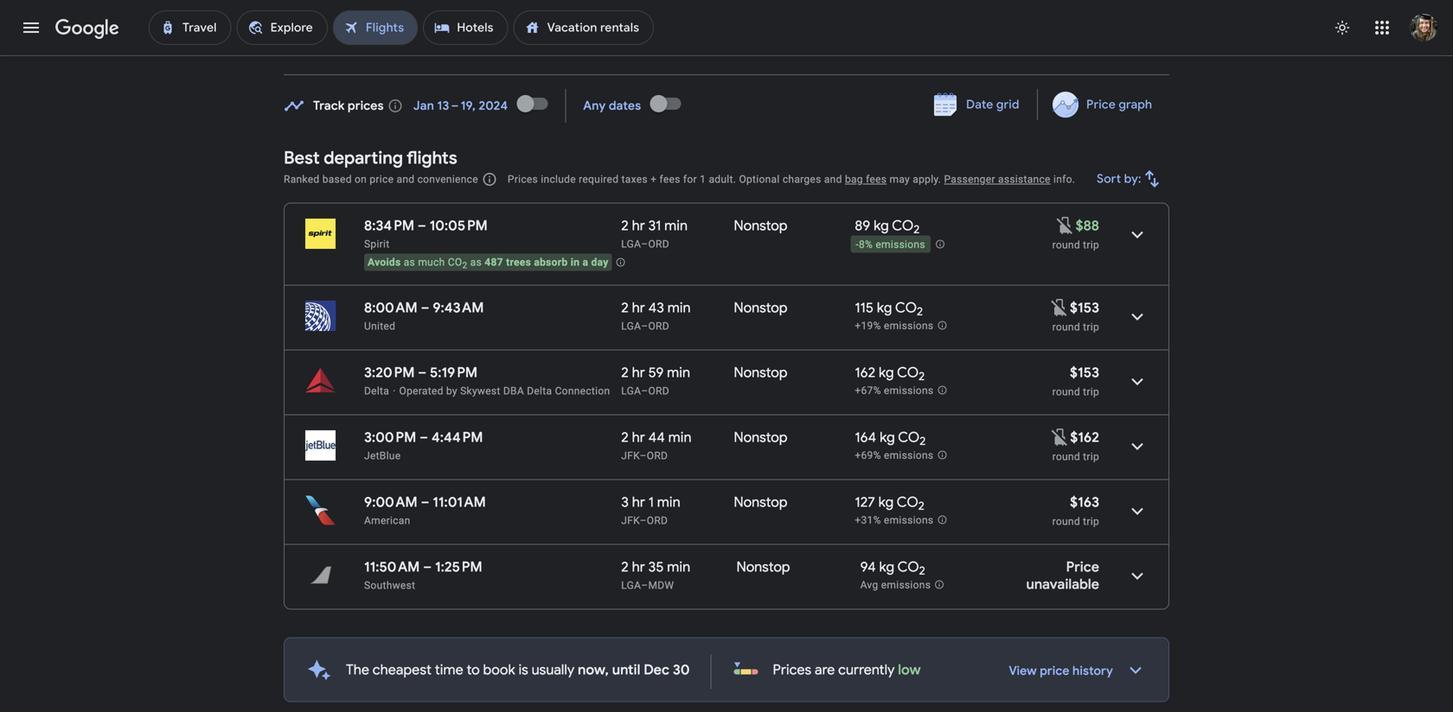 Task type: vqa. For each thing, say whether or not it's contained in the screenshot.
1st $1,235 Round Trip from the bottom
no



Task type: locate. For each thing, give the bounding box(es) containing it.
2 round trip from the top
[[1053, 321, 1100, 334]]

8:00 am
[[364, 299, 418, 317]]

lga down total duration 2 hr 43 min. element
[[621, 321, 641, 333]]

sort
[[1097, 171, 1122, 187]]

lga up avoids as much co2 as 487 trees absorb in a day. learn more about this calculation. icon
[[621, 238, 641, 250]]

mdw
[[648, 580, 674, 592]]

ord inside 2 hr 59 min lga – ord
[[648, 385, 669, 398]]

hr for 59
[[632, 364, 645, 382]]

hr for 44
[[632, 429, 645, 447]]

co inside the 94 kg co 2
[[898, 559, 919, 577]]

emissions for 127
[[884, 515, 934, 527]]

convenience
[[417, 173, 478, 186]]

hr left 35
[[632, 559, 645, 577]]

lga for 2 hr 35 min
[[621, 580, 641, 592]]

price left graph
[[1086, 97, 1116, 112]]

main menu image
[[21, 17, 42, 38]]

ord down total duration 3 hr 1 min. element
[[647, 515, 668, 527]]

0 vertical spatial price
[[642, 25, 672, 41]]

change appearance image
[[1322, 7, 1363, 48]]

flight details. leaves laguardia airport at 8:34 pm on saturday, january 13 and arrives at o'hare international airport at 10:05 pm on saturday, january 13. image
[[1117, 214, 1158, 256]]

+19% emissions
[[855, 320, 934, 332]]

date grid button
[[921, 89, 1034, 120]]

1 jfk from the top
[[621, 450, 640, 462]]

find the best price region
[[284, 83, 1170, 134]]

hr
[[632, 217, 645, 235], [632, 299, 645, 317], [632, 364, 645, 382], [632, 429, 645, 447], [632, 494, 645, 512], [632, 559, 645, 577]]

lga inside 2 hr 35 min lga – mdw
[[621, 580, 641, 592]]

2 up "avg emissions"
[[919, 564, 925, 579]]

0 horizontal spatial prices
[[508, 173, 538, 186]]

trip inside $163 round trip
[[1083, 516, 1100, 528]]

8:34 pm
[[364, 217, 414, 235]]

this price for this flight doesn't include overhead bin access. if you need a carry-on bag, use the bags filter to update prices. image for $162
[[1050, 427, 1070, 448]]

price for price unavailable
[[1066, 559, 1100, 577]]

lga
[[621, 238, 641, 250], [621, 321, 641, 333], [621, 385, 641, 398], [621, 580, 641, 592]]

hr left 59
[[632, 364, 645, 382]]

kg inside 127 kg co 2
[[879, 494, 894, 512]]

3 hr from the top
[[632, 364, 645, 382]]

– inside 2 hr 59 min lga – ord
[[641, 385, 648, 398]]

co inside 162 kg co 2
[[897, 364, 919, 382]]

1 vertical spatial jfk
[[621, 515, 640, 527]]

jfk down 3
[[621, 515, 640, 527]]

Departure time: 11:50 AM. text field
[[364, 559, 420, 577]]

round down $162
[[1053, 451, 1080, 463]]

kg right 89 at the top right
[[874, 217, 889, 235]]

2 vertical spatial price
[[1066, 559, 1100, 577]]

best departing flights
[[284, 147, 457, 169]]

airlines button
[[467, 19, 550, 47]]

and
[[397, 173, 415, 186], [824, 173, 842, 186]]

min inside 2 hr 43 min lga – ord
[[668, 299, 691, 317]]

$153 for $153 round trip
[[1070, 364, 1100, 382]]

kg
[[874, 217, 889, 235], [877, 299, 892, 317], [879, 364, 894, 382], [880, 429, 895, 447], [879, 494, 894, 512], [879, 559, 895, 577]]

0 horizontal spatial fees
[[660, 173, 681, 186]]

0 vertical spatial round trip
[[1053, 239, 1100, 251]]

ord inside 2 hr 31 min lga – ord
[[648, 238, 669, 250]]

1 right for
[[700, 173, 706, 186]]

0 vertical spatial 1
[[700, 173, 706, 186]]

co up "avg emissions"
[[898, 559, 919, 577]]

hr for 35
[[632, 559, 645, 577]]

operated by skywest dba delta connection
[[399, 385, 610, 398]]

hr inside 2 hr 59 min lga – ord
[[632, 364, 645, 382]]

2 hr 44 min jfk – ord
[[621, 429, 692, 462]]

1 hr from the top
[[632, 217, 645, 235]]

this price for this flight doesn't include overhead bin access. if you need a carry-on bag, use the bags filter to update prices. image for $153
[[1049, 297, 1070, 318]]

price graph button
[[1041, 89, 1166, 120]]

min right 44
[[668, 429, 692, 447]]

emissions for 94
[[881, 580, 931, 592]]

assistance
[[998, 173, 1051, 186]]

6 hr from the top
[[632, 559, 645, 577]]

nonstop flight. element
[[734, 217, 788, 237], [734, 299, 788, 320], [734, 364, 788, 385], [734, 429, 788, 449], [734, 494, 788, 514], [737, 559, 790, 579]]

round inside $153 round trip
[[1053, 386, 1080, 398]]

emissions down the 89 kg co 2
[[876, 239, 926, 251]]

emissions down 162 kg co 2
[[884, 385, 934, 397]]

Arrival time: 5:19 PM. text field
[[430, 364, 478, 382]]

lga right connection
[[621, 385, 641, 398]]

hr left 31
[[632, 217, 645, 235]]

ord inside 2 hr 44 min jfk – ord
[[647, 450, 668, 462]]

Departure time: 8:34 PM. text field
[[364, 217, 414, 235]]

co for 164
[[898, 429, 920, 447]]

kg for 89
[[874, 217, 889, 235]]

lga inside 2 hr 43 min lga – ord
[[621, 321, 641, 333]]

flights
[[407, 147, 457, 169]]

kg for 115
[[877, 299, 892, 317]]

price inside price graph button
[[1086, 97, 1116, 112]]

1 vertical spatial 1
[[649, 494, 654, 512]]

kg inside the 94 kg co 2
[[879, 559, 895, 577]]

avoids
[[368, 257, 401, 269]]

as left the much
[[404, 257, 415, 269]]

hr inside 2 hr 31 min lga – ord
[[632, 217, 645, 235]]

price right bags popup button
[[642, 25, 672, 41]]

min right 3
[[657, 494, 681, 512]]

1 trip from the top
[[1083, 239, 1100, 251]]

Arrival time: 10:05 PM. text field
[[430, 217, 488, 235]]

prices are currently low
[[773, 662, 921, 680]]

avoids as much co 2 as 487 trees absorb in a day
[[368, 257, 609, 271]]

none search field containing all filters
[[284, 0, 1170, 75]]

162 US dollars text field
[[1070, 429, 1100, 447]]

lga inside 2 hr 59 min lga – ord
[[621, 385, 641, 398]]

$163
[[1070, 494, 1100, 512]]

based
[[322, 173, 352, 186]]

co for 162
[[897, 364, 919, 382]]

min right 31
[[665, 217, 688, 235]]

departing
[[324, 147, 403, 169]]

– left "1:25 pm" text field
[[423, 559, 432, 577]]

trip for $153
[[1083, 321, 1100, 334]]

lga for 2 hr 59 min
[[621, 385, 641, 398]]

price
[[642, 25, 672, 41], [1086, 97, 1116, 112], [1066, 559, 1100, 577]]

co up -8% emissions
[[892, 217, 914, 235]]

dates
[[609, 98, 641, 114]]

– right 8:34 pm text field
[[418, 217, 426, 235]]

1 vertical spatial price
[[1086, 97, 1116, 112]]

jfk inside 2 hr 44 min jfk – ord
[[621, 450, 640, 462]]

2 fees from the left
[[866, 173, 887, 186]]

round
[[1053, 239, 1080, 251], [1053, 321, 1080, 334], [1053, 386, 1080, 398], [1053, 451, 1080, 463], [1053, 516, 1080, 528]]

total duration 3 hr 1 min. element
[[621, 494, 734, 514]]

graph
[[1119, 97, 1152, 112]]

– inside '9:00 am – 11:01 am american'
[[421, 494, 430, 512]]

dba
[[503, 385, 524, 398]]

1 vertical spatial round trip
[[1053, 321, 1100, 334]]

round trip for $88
[[1053, 239, 1100, 251]]

– down total duration 2 hr 44 min. 'element'
[[640, 450, 647, 462]]

delta down departure time: 3:20 pm. text field
[[364, 385, 389, 398]]

– inside 8:34 pm – 10:05 pm spirit
[[418, 217, 426, 235]]

1 round trip from the top
[[1053, 239, 1100, 251]]

1 vertical spatial prices
[[773, 662, 812, 680]]

4 lga from the top
[[621, 580, 641, 592]]

any dates
[[583, 98, 641, 114]]

jfk inside 3 hr 1 min jfk – ord
[[621, 515, 640, 527]]

min right 35
[[667, 559, 690, 577]]

hr left 44
[[632, 429, 645, 447]]

co inside 115 kg co 2
[[895, 299, 917, 317]]

– down total duration 2 hr 35 min. element
[[641, 580, 648, 592]]

as left 487
[[470, 257, 482, 269]]

2 vertical spatial this price for this flight doesn't include overhead bin access. if you need a carry-on bag, use the bags filter to update prices. image
[[1050, 427, 1070, 448]]

lga inside 2 hr 31 min lga – ord
[[621, 238, 641, 250]]

5 round from the top
[[1053, 516, 1080, 528]]

co up +31% emissions
[[897, 494, 919, 512]]

currently
[[838, 662, 895, 680]]

date
[[966, 97, 994, 112]]

2 left 35
[[621, 559, 629, 577]]

– down total duration 3 hr 1 min. element
[[640, 515, 647, 527]]

$153 left the flight details. leaves laguardia airport at 3:20 pm on saturday, january 13 and arrives at o'hare international airport at 5:19 pm on saturday, january 13. image
[[1070, 364, 1100, 382]]

1 horizontal spatial price
[[1040, 664, 1070, 680]]

kg up "+69% emissions"
[[880, 429, 895, 447]]

2 delta from the left
[[527, 385, 552, 398]]

2 inside the 94 kg co 2
[[919, 564, 925, 579]]

min inside 3 hr 1 min jfk – ord
[[657, 494, 681, 512]]

3 lga from the top
[[621, 385, 641, 398]]

ord inside 2 hr 43 min lga – ord
[[648, 321, 669, 333]]

2 inside 2 hr 43 min lga – ord
[[621, 299, 629, 317]]

ord down 59
[[648, 385, 669, 398]]

– down 'total duration 2 hr 31 min.' element
[[641, 238, 648, 250]]

0 horizontal spatial 1
[[649, 494, 654, 512]]

prices right learn more about ranking 'image'
[[508, 173, 538, 186]]

kg inside 164 kg co 2
[[880, 429, 895, 447]]

lga left mdw
[[621, 580, 641, 592]]

0 horizontal spatial as
[[404, 257, 415, 269]]

2 vertical spatial round trip
[[1053, 451, 1100, 463]]

lga for 2 hr 43 min
[[621, 321, 641, 333]]

trip down 153 us dollars text field at the right top of page
[[1083, 321, 1100, 334]]

3:20 pm
[[364, 364, 415, 382]]

by:
[[1125, 171, 1142, 187]]

1 horizontal spatial prices
[[773, 662, 812, 680]]

162
[[855, 364, 876, 382]]

kg up +31% emissions
[[879, 494, 894, 512]]

2 up +19% emissions at the right top of the page
[[917, 305, 923, 319]]

2 up -8% emissions
[[914, 223, 920, 237]]

kg inside the 89 kg co 2
[[874, 217, 889, 235]]

0 horizontal spatial and
[[397, 173, 415, 186]]

2 up "+69% emissions"
[[920, 434, 926, 449]]

min for 2 hr 44 min
[[668, 429, 692, 447]]

2 hr from the top
[[632, 299, 645, 317]]

round down $88
[[1053, 239, 1080, 251]]

this price for this flight doesn't include overhead bin access. if you need a carry-on bag, use the bags filter to update prices. image for $88
[[1055, 215, 1076, 236]]

4 hr from the top
[[632, 429, 645, 447]]

min
[[665, 217, 688, 235], [668, 299, 691, 317], [667, 364, 690, 382], [668, 429, 692, 447], [657, 494, 681, 512], [667, 559, 690, 577]]

$153 round trip
[[1053, 364, 1100, 398]]

+69% emissions
[[855, 450, 934, 462]]

2 left 31
[[621, 217, 629, 235]]

ord down 43
[[648, 321, 669, 333]]

usually
[[532, 662, 575, 680]]

total duration 2 hr 35 min. element
[[621, 559, 737, 579]]

track prices
[[313, 98, 384, 114]]

2 inside 2 hr 35 min lga – mdw
[[621, 559, 629, 577]]

2 and from the left
[[824, 173, 842, 186]]

co right the much
[[448, 257, 462, 269]]

nonstop for 3 hr 1 min
[[734, 494, 788, 512]]

co inside 164 kg co 2
[[898, 429, 920, 447]]

fees
[[660, 173, 681, 186], [866, 173, 887, 186]]

3 round from the top
[[1053, 386, 1080, 398]]

round trip for $153
[[1053, 321, 1100, 334]]

ranked based on price and convenience
[[284, 173, 478, 186]]

0 vertical spatial this price for this flight doesn't include overhead bin access. if you need a carry-on bag, use the bags filter to update prices. image
[[1055, 215, 1076, 236]]

kg inside 162 kg co 2
[[879, 364, 894, 382]]

3 round trip from the top
[[1053, 451, 1100, 463]]

round down $163 text box
[[1053, 516, 1080, 528]]

min right 59
[[667, 364, 690, 382]]

1 horizontal spatial and
[[824, 173, 842, 186]]

price inside price unavailable
[[1066, 559, 1100, 577]]

2 left 43
[[621, 299, 629, 317]]

time
[[435, 662, 463, 680]]

–
[[418, 217, 426, 235], [641, 238, 648, 250], [421, 299, 430, 317], [641, 321, 648, 333], [418, 364, 427, 382], [641, 385, 648, 398], [420, 429, 428, 447], [640, 450, 647, 462], [421, 494, 430, 512], [640, 515, 647, 527], [423, 559, 432, 577], [641, 580, 648, 592]]

nonstop flight. element for 2 hr 31 min
[[734, 217, 788, 237]]

price for price
[[642, 25, 672, 41]]

co up +67% emissions
[[897, 364, 919, 382]]

sort by:
[[1097, 171, 1142, 187]]

1 lga from the top
[[621, 238, 641, 250]]

hr right 3
[[632, 494, 645, 512]]

115
[[855, 299, 874, 317]]

emissions for 115
[[884, 320, 934, 332]]

153 US dollars text field
[[1070, 299, 1100, 317]]

flight details. leaves john f. kennedy international airport at 9:00 am on saturday, january 13 and arrives at o'hare international airport at 11:01 am on saturday, january 13. image
[[1117, 491, 1158, 532]]

163 US dollars text field
[[1070, 494, 1100, 512]]

and left the bag
[[824, 173, 842, 186]]

emissions for 162
[[884, 385, 934, 397]]

2 left 487
[[462, 260, 468, 271]]

Arrival time: 4:44 PM. text field
[[432, 429, 483, 447]]

round trip for $162
[[1053, 451, 1100, 463]]

min inside 2 hr 59 min lga – ord
[[667, 364, 690, 382]]

hr inside 2 hr 44 min jfk – ord
[[632, 429, 645, 447]]

2 inside 2 hr 59 min lga – ord
[[621, 364, 629, 382]]

4 trip from the top
[[1083, 451, 1100, 463]]

nonstop flight. element for 2 hr 43 min
[[734, 299, 788, 320]]

price left flight details. leaves laguardia airport at 11:50 am on saturday, january 13 and arrives at chicago midway international airport at 1:25 pm on saturday, january 13. image
[[1066, 559, 1100, 577]]

cheapest
[[373, 662, 432, 680]]

2 jfk from the top
[[621, 515, 640, 527]]

nonstop for 2 hr 44 min
[[734, 429, 788, 447]]

adult.
[[709, 173, 736, 186]]

2 up +31% emissions
[[919, 499, 925, 514]]

2 inside avoids as much co 2 as 487 trees absorb in a day
[[462, 260, 468, 271]]

total duration 2 hr 31 min. element
[[621, 217, 734, 237]]

min for 2 hr 31 min
[[665, 217, 688, 235]]

min inside 2 hr 31 min lga – ord
[[665, 217, 688, 235]]

1 and from the left
[[397, 173, 415, 186]]

learn more about tracked prices image
[[387, 98, 403, 114]]

0 horizontal spatial delta
[[364, 385, 389, 398]]

co inside the 89 kg co 2
[[892, 217, 914, 235]]

round trip down 153 us dollars text field at the right top of page
[[1053, 321, 1100, 334]]

co up "+69% emissions"
[[898, 429, 920, 447]]

grid
[[997, 97, 1020, 112]]

8:00 am – 9:43 am united
[[364, 299, 484, 333]]

this price for this flight doesn't include overhead bin access. if you need a carry-on bag, use the bags filter to update prices. image
[[1055, 215, 1076, 236], [1049, 297, 1070, 318], [1050, 427, 1070, 448]]

and down flights
[[397, 173, 415, 186]]

leaves john f. kennedy international airport at 3:00 pm on saturday, january 13 and arrives at o'hare international airport at 4:44 pm on saturday, january 13. element
[[364, 429, 483, 447]]

31
[[649, 217, 661, 235]]

hr inside 2 hr 35 min lga – mdw
[[632, 559, 645, 577]]

round trip down $88
[[1053, 239, 1100, 251]]

emissions down the 94 kg co 2
[[881, 580, 931, 592]]

1 horizontal spatial delta
[[527, 385, 552, 398]]

0 vertical spatial prices
[[508, 173, 538, 186]]

$153 left flight details. leaves laguardia airport at 8:00 am on saturday, january 13 and arrives at o'hare international airport at 9:43 am on saturday, january 13. icon
[[1070, 299, 1100, 317]]

– down total duration 2 hr 59 min. "element"
[[641, 385, 648, 398]]

hr for 31
[[632, 217, 645, 235]]

None search field
[[284, 0, 1170, 75]]

0 vertical spatial $153
[[1070, 299, 1100, 317]]

2
[[621, 217, 629, 235], [914, 223, 920, 237], [462, 260, 468, 271], [621, 299, 629, 317], [917, 305, 923, 319], [621, 364, 629, 382], [919, 370, 925, 384], [621, 429, 629, 447], [920, 434, 926, 449], [919, 499, 925, 514], [621, 559, 629, 577], [919, 564, 925, 579]]

1 horizontal spatial fees
[[866, 173, 887, 186]]

2 lga from the top
[[621, 321, 641, 333]]

ord down 44
[[647, 450, 668, 462]]

trip down the $88 text field
[[1083, 239, 1100, 251]]

emissions
[[876, 239, 926, 251], [884, 320, 934, 332], [884, 385, 934, 397], [884, 450, 934, 462], [884, 515, 934, 527], [881, 580, 931, 592]]

emissions down 164 kg co 2
[[884, 450, 934, 462]]

nonstop flight. element for 2 hr 35 min
[[737, 559, 790, 579]]

delta right 'dba'
[[527, 385, 552, 398]]

total duration 2 hr 59 min. element
[[621, 364, 734, 385]]

trip down $153 text field
[[1083, 386, 1100, 398]]

all filters
[[317, 25, 367, 41]]

price graph
[[1086, 97, 1152, 112]]

optional
[[739, 173, 780, 186]]

2 left 59
[[621, 364, 629, 382]]

1 horizontal spatial as
[[470, 257, 482, 269]]

2 inside 115 kg co 2
[[917, 305, 923, 319]]

co inside 127 kg co 2
[[897, 494, 919, 512]]

2 hr 31 min lga – ord
[[621, 217, 688, 250]]

trip down $162
[[1083, 451, 1100, 463]]

kg up +67% emissions
[[879, 364, 894, 382]]

1 right 3
[[649, 494, 654, 512]]

price right view
[[1040, 664, 1070, 680]]

emissions down 115 kg co 2
[[884, 320, 934, 332]]

avg
[[860, 580, 879, 592]]

88 US dollars text field
[[1076, 217, 1100, 235]]

round down $153 text field
[[1053, 386, 1080, 398]]

$163 round trip
[[1053, 494, 1100, 528]]

price inside price popup button
[[642, 25, 672, 41]]

– left "11:01 am" text field
[[421, 494, 430, 512]]

+19%
[[855, 320, 881, 332]]

– left 4:44 pm
[[420, 429, 428, 447]]

kg right the 94
[[879, 559, 895, 577]]

co for 115
[[895, 299, 917, 317]]

fees right + at the left of page
[[660, 173, 681, 186]]

2 round from the top
[[1053, 321, 1080, 334]]

3 trip from the top
[[1083, 386, 1100, 398]]

co up +19% emissions at the right top of the page
[[895, 299, 917, 317]]

2 up +67% emissions
[[919, 370, 925, 384]]

trip down $163 text box
[[1083, 516, 1100, 528]]

2 trip from the top
[[1083, 321, 1100, 334]]

until
[[612, 662, 641, 680]]

1 round from the top
[[1053, 239, 1080, 251]]

hr left 43
[[632, 299, 645, 317]]

min inside 2 hr 35 min lga – mdw
[[667, 559, 690, 577]]

Departure time: 9:00 AM. text field
[[364, 494, 418, 512]]

153 US dollars text field
[[1070, 364, 1100, 382]]

all
[[317, 25, 331, 41]]

kg right 115
[[877, 299, 892, 317]]

prices left are
[[773, 662, 812, 680]]

min inside 2 hr 44 min jfk – ord
[[668, 429, 692, 447]]

hr inside 3 hr 1 min jfk – ord
[[632, 494, 645, 512]]

0 vertical spatial jfk
[[621, 450, 640, 462]]

5 trip from the top
[[1083, 516, 1100, 528]]

leaves laguardia airport at 8:34 pm on saturday, january 13 and arrives at o'hare international airport at 10:05 pm on saturday, january 13. element
[[364, 217, 488, 235]]

0 horizontal spatial price
[[370, 173, 394, 186]]

ord
[[648, 238, 669, 250], [648, 321, 669, 333], [648, 385, 669, 398], [647, 450, 668, 462], [647, 515, 668, 527]]

2 hr 43 min lga – ord
[[621, 299, 691, 333]]

emissions down 127 kg co 2
[[884, 515, 934, 527]]

– down total duration 2 hr 43 min. element
[[641, 321, 648, 333]]

bag
[[845, 173, 863, 186]]

round trip down $162
[[1053, 451, 1100, 463]]

ord inside 3 hr 1 min jfk – ord
[[647, 515, 668, 527]]

round down 153 us dollars text field at the right top of page
[[1053, 321, 1080, 334]]

kg inside 115 kg co 2
[[877, 299, 892, 317]]

price button
[[632, 19, 701, 47]]

min right 43
[[668, 299, 691, 317]]

fees right the bag
[[866, 173, 887, 186]]

1 vertical spatial this price for this flight doesn't include overhead bin access. if you need a carry-on bag, use the bags filter to update prices. image
[[1049, 297, 1070, 318]]

1 vertical spatial price
[[1040, 664, 1070, 680]]

price right "on"
[[370, 173, 394, 186]]

jfk up 3
[[621, 450, 640, 462]]

Departure time: 3:00 PM. text field
[[364, 429, 416, 447]]

2 $153 from the top
[[1070, 364, 1100, 382]]

4 round from the top
[[1053, 451, 1080, 463]]

ord for 31
[[648, 238, 669, 250]]

+67%
[[855, 385, 881, 397]]

5 hr from the top
[[632, 494, 645, 512]]

co
[[892, 217, 914, 235], [448, 257, 462, 269], [895, 299, 917, 317], [897, 364, 919, 382], [898, 429, 920, 447], [897, 494, 919, 512], [898, 559, 919, 577]]

– up operated at the bottom of the page
[[418, 364, 427, 382]]

absorb
[[534, 257, 568, 269]]

ord down 31
[[648, 238, 669, 250]]

– left "9:43 am"
[[421, 299, 430, 317]]

low
[[898, 662, 921, 680]]

1 $153 from the top
[[1070, 299, 1100, 317]]

11:50 am – 1:25 pm southwest
[[364, 559, 482, 592]]

hr inside 2 hr 43 min lga – ord
[[632, 299, 645, 317]]

ord for 59
[[648, 385, 669, 398]]

2024
[[479, 98, 508, 114]]

connection
[[555, 385, 610, 398]]

94 kg co 2
[[860, 559, 925, 579]]

2 left 44
[[621, 429, 629, 447]]

1 vertical spatial $153
[[1070, 364, 1100, 382]]

10:05 pm
[[430, 217, 488, 235]]

charges
[[783, 173, 821, 186]]

$153 inside $153 round trip
[[1070, 364, 1100, 382]]

trip
[[1083, 239, 1100, 251], [1083, 321, 1100, 334], [1083, 386, 1100, 398], [1083, 451, 1100, 463], [1083, 516, 1100, 528]]



Task type: describe. For each thing, give the bounding box(es) containing it.
co inside avoids as much co 2 as 487 trees absorb in a day
[[448, 257, 462, 269]]

jetblue
[[364, 450, 401, 462]]

ranked
[[284, 173, 320, 186]]

164 kg co 2
[[855, 429, 926, 449]]

min for 3 hr 1 min
[[657, 494, 681, 512]]

hr for 1
[[632, 494, 645, 512]]

Arrival time: 11:01 AM. text field
[[433, 494, 486, 512]]

Departure time: 3:20 PM. text field
[[364, 364, 415, 382]]

3 hr 1 min jfk – ord
[[621, 494, 681, 527]]

1 horizontal spatial 1
[[700, 173, 706, 186]]

flight details. leaves laguardia airport at 8:00 am on saturday, january 13 and arrives at o'hare international airport at 9:43 am on saturday, january 13. image
[[1117, 296, 1158, 338]]

view price history image
[[1115, 650, 1157, 692]]

avoids as much co2 as 487 trees absorb in a day. learn more about this calculation. image
[[616, 257, 626, 268]]

co for 89
[[892, 217, 914, 235]]

+67% emissions
[[855, 385, 934, 397]]

track
[[313, 98, 345, 114]]

– inside 2 hr 44 min jfk – ord
[[640, 450, 647, 462]]

total duration 2 hr 44 min. element
[[621, 429, 734, 449]]

jfk for 2
[[621, 450, 640, 462]]

best
[[284, 147, 320, 169]]

2 inside 162 kg co 2
[[919, 370, 925, 384]]

nonstop for 2 hr 35 min
[[737, 559, 790, 577]]

trip for $88
[[1083, 239, 1100, 251]]

2 inside 2 hr 44 min jfk – ord
[[621, 429, 629, 447]]

prices include required taxes + fees for 1 adult. optional charges and bag fees may apply. passenger assistance
[[508, 173, 1051, 186]]

the cheapest time to book is usually now, until dec 30
[[346, 662, 690, 680]]

history
[[1073, 664, 1113, 680]]

leaves john f. kennedy international airport at 9:00 am on saturday, january 13 and arrives at o'hare international airport at 11:01 am on saturday, january 13. element
[[364, 494, 486, 512]]

ord for 1
[[647, 515, 668, 527]]

nonstop for 2 hr 43 min
[[734, 299, 788, 317]]

– inside 11:50 am – 1:25 pm southwest
[[423, 559, 432, 577]]

passenger assistance button
[[944, 173, 1051, 186]]

59
[[649, 364, 664, 382]]

stops button
[[388, 19, 460, 47]]

1 delta from the left
[[364, 385, 389, 398]]

are
[[815, 662, 835, 680]]

1 fees from the left
[[660, 173, 681, 186]]

89 kg co 2
[[855, 217, 920, 237]]

+31%
[[855, 515, 881, 527]]

+31% emissions
[[855, 515, 934, 527]]

nonstop for 2 hr 31 min
[[734, 217, 788, 235]]

-
[[856, 239, 859, 251]]

flight details. leaves laguardia airport at 3:20 pm on saturday, january 13 and arrives at o'hare international airport at 5:19 pm on saturday, january 13. image
[[1117, 361, 1158, 403]]

may
[[890, 173, 910, 186]]

30
[[673, 662, 690, 680]]

day
[[591, 257, 609, 269]]

by
[[446, 385, 458, 398]]

apply.
[[913, 173, 941, 186]]

0 vertical spatial price
[[370, 173, 394, 186]]

kg for 164
[[880, 429, 895, 447]]

trip for $162
[[1083, 451, 1100, 463]]

much
[[418, 257, 445, 269]]

leaves laguardia airport at 8:00 am on saturday, january 13 and arrives at o'hare international airport at 9:43 am on saturday, january 13. element
[[364, 299, 484, 317]]

1 inside 3 hr 1 min jfk – ord
[[649, 494, 654, 512]]

2 inside 127 kg co 2
[[919, 499, 925, 514]]

all filters button
[[284, 19, 381, 47]]

89
[[855, 217, 871, 235]]

3
[[621, 494, 629, 512]]

flight details. leaves laguardia airport at 11:50 am on saturday, january 13 and arrives at chicago midway international airport at 1:25 pm on saturday, january 13. image
[[1117, 556, 1158, 597]]

+69%
[[855, 450, 881, 462]]

kg for 127
[[879, 494, 894, 512]]

learn more about ranking image
[[482, 172, 497, 187]]

164
[[855, 429, 877, 447]]

prices
[[348, 98, 384, 114]]

– inside 3:00 pm – 4:44 pm jetblue
[[420, 429, 428, 447]]

– inside 8:00 am – 9:43 am united
[[421, 299, 430, 317]]

flight details. leaves john f. kennedy international airport at 3:00 pm on saturday, january 13 and arrives at o'hare international airport at 4:44 pm on saturday, january 13. image
[[1117, 426, 1158, 468]]

total duration 2 hr 43 min. element
[[621, 299, 734, 320]]

– inside 2 hr 35 min lga – mdw
[[641, 580, 648, 592]]

include
[[541, 173, 576, 186]]

nonstop flight. element for 2 hr 59 min
[[734, 364, 788, 385]]

487
[[485, 257, 503, 269]]

5:19 pm
[[430, 364, 478, 382]]

prices for prices include required taxes + fees for 1 adult. optional charges and bag fees may apply. passenger assistance
[[508, 173, 538, 186]]

emissions for 164
[[884, 450, 934, 462]]

35
[[649, 559, 664, 577]]

passenger
[[944, 173, 996, 186]]

ord for 44
[[647, 450, 668, 462]]

the
[[346, 662, 369, 680]]

11:50 am
[[364, 559, 420, 577]]

jan 13 – 19, 2024
[[413, 98, 508, 114]]

162 kg co 2
[[855, 364, 925, 384]]

– inside 2 hr 43 min lga – ord
[[641, 321, 648, 333]]

44
[[649, 429, 665, 447]]

kg for 94
[[879, 559, 895, 577]]

ord for 43
[[648, 321, 669, 333]]

bag fees button
[[845, 173, 887, 186]]

round inside $163 round trip
[[1053, 516, 1080, 528]]

$88
[[1076, 217, 1100, 235]]

3:20 pm – 5:19 pm
[[364, 364, 478, 382]]

8:34 pm – 10:05 pm spirit
[[364, 217, 488, 250]]

unavailable
[[1026, 576, 1100, 594]]

trees
[[506, 257, 531, 269]]

filters
[[334, 25, 367, 41]]

9:43 am
[[433, 299, 484, 317]]

kg for 162
[[879, 364, 894, 382]]

bags button
[[557, 19, 625, 47]]

leaves laguardia airport at 11:50 am on saturday, january 13 and arrives at chicago midway international airport at 1:25 pm on saturday, january 13. element
[[364, 559, 482, 577]]

Arrival time: 1:25 PM. text field
[[435, 559, 482, 577]]

round for $88
[[1053, 239, 1080, 251]]

Arrival time: 9:43 AM. text field
[[433, 299, 484, 317]]

price for price graph
[[1086, 97, 1116, 112]]

min for 2 hr 43 min
[[668, 299, 691, 317]]

min for 2 hr 59 min
[[667, 364, 690, 382]]

94
[[860, 559, 876, 577]]

13 – 19,
[[437, 98, 476, 114]]

2 inside 164 kg co 2
[[920, 434, 926, 449]]

nonstop flight. element for 2 hr 44 min
[[734, 429, 788, 449]]

american
[[364, 515, 411, 527]]

1 as from the left
[[404, 257, 415, 269]]

2 as from the left
[[470, 257, 482, 269]]

price unavailable
[[1026, 559, 1100, 594]]

avg emissions
[[860, 580, 931, 592]]

to
[[467, 662, 480, 680]]

united
[[364, 321, 395, 333]]

round for $162
[[1053, 451, 1080, 463]]

lga for 2 hr 31 min
[[621, 238, 641, 250]]

book
[[483, 662, 515, 680]]

2 inside 2 hr 31 min lga – ord
[[621, 217, 629, 235]]

jfk for 3
[[621, 515, 640, 527]]

sort by: button
[[1090, 158, 1170, 200]]

+
[[651, 173, 657, 186]]

– inside 3 hr 1 min jfk – ord
[[640, 515, 647, 527]]

co for 127
[[897, 494, 919, 512]]

2 hr 59 min lga – ord
[[621, 364, 690, 398]]

co for 94
[[898, 559, 919, 577]]

1:25 pm
[[435, 559, 482, 577]]

in
[[571, 257, 580, 269]]

view price history
[[1009, 664, 1113, 680]]

nonstop flight. element for 3 hr 1 min
[[734, 494, 788, 514]]

127
[[855, 494, 875, 512]]

$153 for $153
[[1070, 299, 1100, 317]]

min for 2 hr 35 min
[[667, 559, 690, 577]]

8%
[[859, 239, 873, 251]]

Departure time: 8:00 AM. text field
[[364, 299, 418, 317]]

best departing flights main content
[[284, 83, 1170, 713]]

required
[[579, 173, 619, 186]]

trip inside $153 round trip
[[1083, 386, 1100, 398]]

9:00 am
[[364, 494, 418, 512]]

leaves laguardia airport at 3:20 pm on saturday, january 13 and arrives at o'hare international airport at 5:19 pm on saturday, january 13. element
[[364, 364, 478, 382]]

– inside 2 hr 31 min lga – ord
[[641, 238, 648, 250]]

round for $153
[[1053, 321, 1080, 334]]

prices for prices are currently low
[[773, 662, 812, 680]]

2 inside the 89 kg co 2
[[914, 223, 920, 237]]

hr for 43
[[632, 299, 645, 317]]

on
[[355, 173, 367, 186]]

nonstop for 2 hr 59 min
[[734, 364, 788, 382]]



